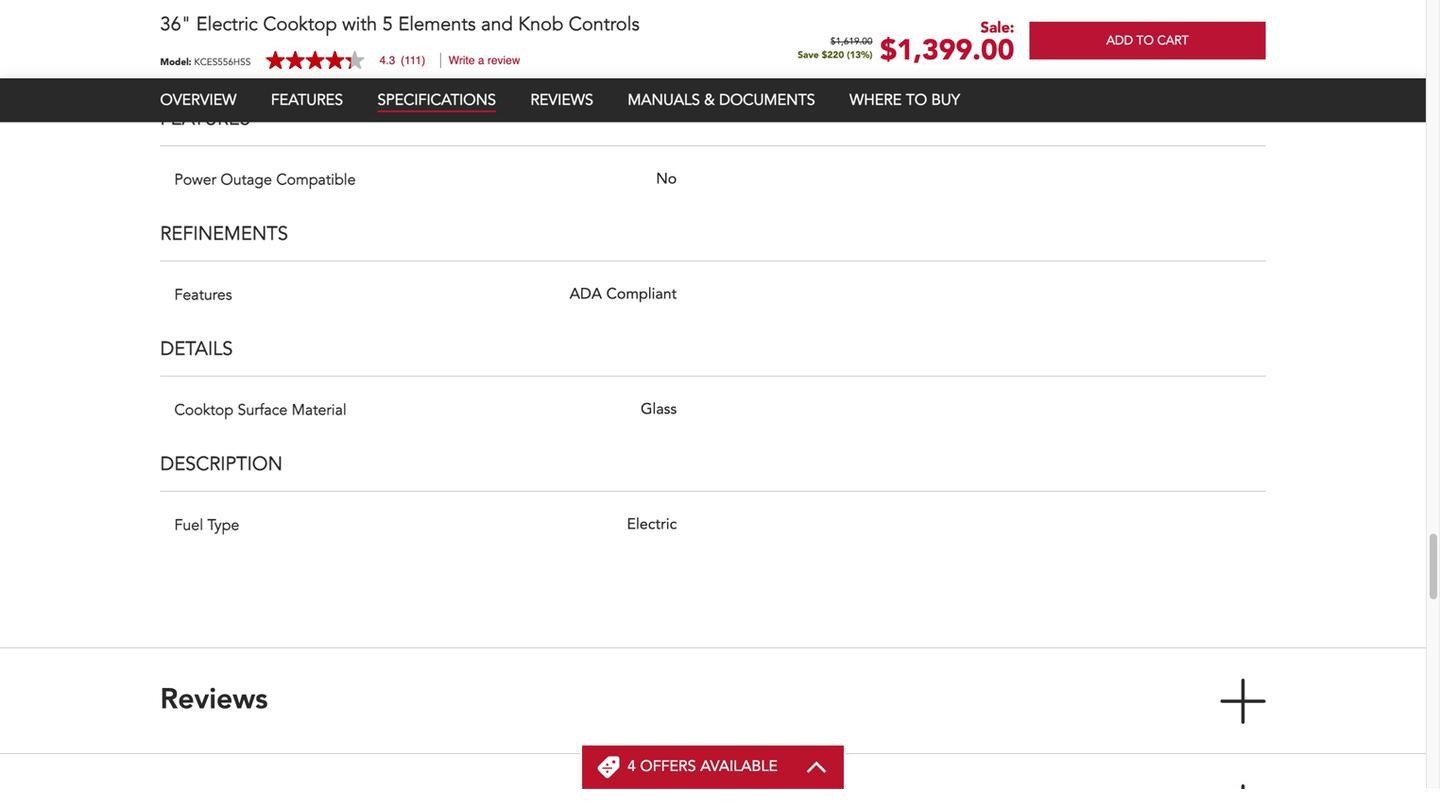 Task type: describe. For each thing, give the bounding box(es) containing it.
and
[[481, 11, 513, 37]]

overview
[[160, 90, 237, 111]]

yes
[[655, 57, 677, 72]]

add to cart
[[1106, 32, 1189, 49]]

outage
[[221, 169, 272, 190]]

$220
[[822, 49, 844, 61]]

available
[[700, 761, 778, 776]]

documents
[[719, 90, 815, 111]]

(13%)
[[847, 49, 873, 61]]

$1,619.00 save $220 (13%)
[[798, 37, 873, 61]]

ada compliant
[[570, 288, 677, 303]]

(111)
[[401, 54, 425, 67]]

manuals
[[628, 90, 700, 111]]

where to buy
[[850, 90, 960, 111]]

36" electric cooktop with 5 elements and knob controls
[[160, 11, 640, 37]]

where
[[850, 90, 902, 111]]

manuals & documents link
[[628, 90, 815, 111]]

36"
[[160, 11, 191, 37]]

details
[[160, 336, 233, 362]]

review
[[487, 54, 520, 67]]

to
[[906, 90, 927, 111]]

cart
[[1157, 32, 1189, 49]]

material
[[292, 400, 347, 421]]

surface
[[238, 400, 287, 421]]

model: kces556hss
[[160, 56, 251, 68]]

5
[[382, 11, 393, 37]]

4 offers available
[[627, 761, 778, 776]]

kces556hss
[[194, 56, 251, 68]]

write a review button
[[449, 54, 520, 67]]

save
[[798, 49, 819, 61]]

glass
[[641, 403, 677, 418]]

sale:
[[980, 17, 1014, 38]]

add to cart button
[[1029, 22, 1266, 60]]

write a review
[[449, 54, 520, 67]]

1 vertical spatial compatible
[[276, 169, 356, 190]]

knob
[[518, 11, 563, 37]]

1 vertical spatial reviews
[[160, 688, 268, 716]]

features down 208v compatible in the top of the page
[[271, 90, 343, 111]]

add
[[1106, 32, 1133, 49]]

controls
[[569, 11, 640, 37]]

$1,619.00
[[831, 37, 873, 47]]

with
[[342, 11, 377, 37]]



Task type: locate. For each thing, give the bounding box(es) containing it.
208v compatible
[[174, 54, 293, 75]]

1 horizontal spatial reviews
[[530, 90, 593, 111]]

1 horizontal spatial electric
[[627, 518, 677, 533]]

reviews
[[530, 90, 593, 111], [160, 688, 268, 716]]

4.3
[[379, 54, 395, 67]]

type
[[207, 515, 239, 536]]

description
[[160, 452, 283, 478]]

power
[[174, 169, 216, 190]]

offers
[[640, 761, 696, 776]]

0 vertical spatial compatible
[[213, 54, 293, 75]]

power outage compatible
[[174, 169, 356, 190]]

no
[[656, 172, 677, 187]]

features up details
[[174, 285, 232, 306]]

1 vertical spatial cooktop
[[174, 400, 233, 421]]

0 vertical spatial electric
[[196, 11, 258, 37]]

buy
[[931, 90, 960, 111]]

0 vertical spatial cooktop
[[263, 11, 337, 37]]

$1,399.00
[[880, 31, 1014, 70]]

compliant
[[606, 288, 677, 303]]

0 horizontal spatial cooktop
[[174, 400, 233, 421]]

features
[[271, 90, 343, 111], [160, 106, 250, 132], [174, 285, 232, 306]]

compatible right 208v
[[213, 54, 293, 75]]

cooktop surface material
[[174, 400, 347, 421]]

features link
[[271, 90, 343, 111]]

model:
[[160, 56, 191, 68]]

to
[[1137, 32, 1154, 49]]

fuel
[[174, 515, 203, 536]]

elements
[[398, 11, 476, 37]]

compatible right outage
[[276, 169, 356, 190]]

manuals & documents
[[628, 90, 815, 111]]

fuel type
[[174, 515, 239, 536]]

&
[[704, 90, 715, 111]]

overview link
[[160, 90, 237, 111]]

write
[[449, 54, 475, 67]]

1 vertical spatial electric
[[627, 518, 677, 533]]

4
[[627, 761, 636, 776]]

cooktop left with
[[263, 11, 337, 37]]

208v
[[174, 54, 209, 75]]

compatible
[[213, 54, 293, 75], [276, 169, 356, 190]]

0 horizontal spatial reviews
[[160, 688, 268, 716]]

features down 208v
[[160, 106, 250, 132]]

where to buy link
[[850, 90, 960, 111]]

a
[[478, 54, 484, 67]]

cooktop up description
[[174, 400, 233, 421]]

refinements
[[160, 221, 288, 247]]

4.3 (111)
[[379, 54, 425, 67]]

electric
[[196, 11, 258, 37], [627, 518, 677, 533]]

specifications link
[[377, 90, 496, 112]]

ada
[[570, 288, 602, 303]]

1 horizontal spatial cooktop
[[263, 11, 337, 37]]

0 vertical spatial reviews
[[530, 90, 593, 111]]

specifications
[[377, 90, 496, 111]]

0 horizontal spatial electric
[[196, 11, 258, 37]]

sale: $1,399.00
[[880, 17, 1014, 70]]

reviews link
[[530, 90, 593, 111]]

cooktop
[[263, 11, 337, 37], [174, 400, 233, 421]]



Task type: vqa. For each thing, say whether or not it's contained in the screenshot.


